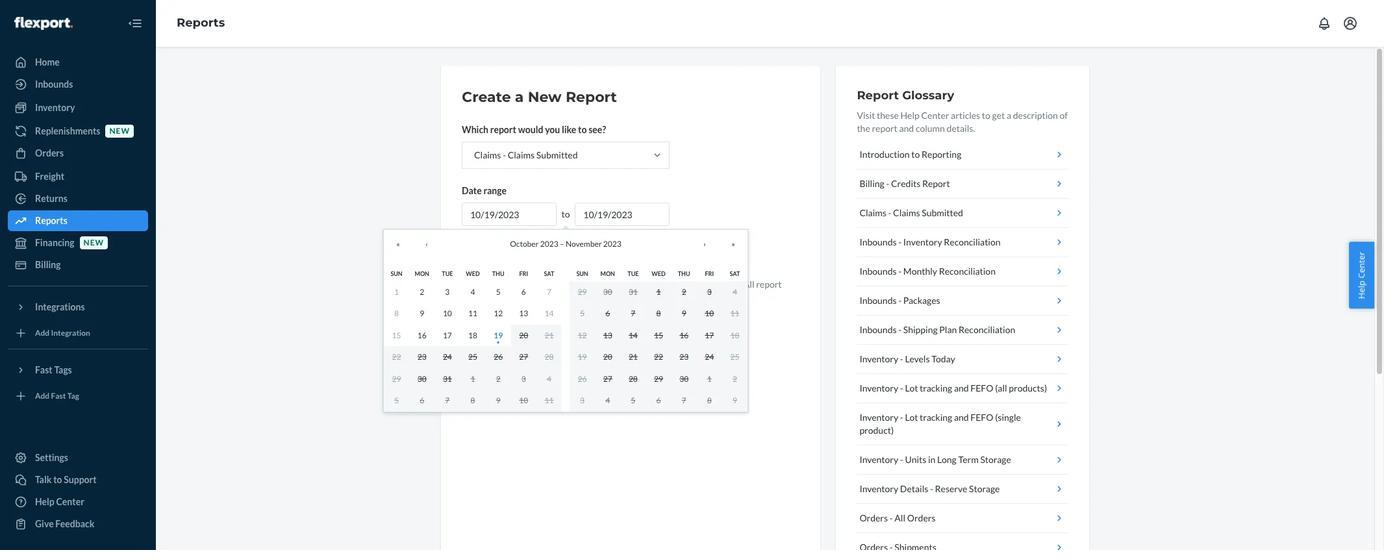 Task type: locate. For each thing, give the bounding box(es) containing it.
1 horizontal spatial monday element
[[601, 270, 615, 277]]

a
[[515, 88, 524, 106], [1007, 110, 1012, 121]]

center inside button
[[1356, 252, 1368, 278]]

november 15, 2023 element
[[654, 330, 663, 340]]

inbounds for inbounds
[[35, 79, 73, 90]]

november 3, 2023 element for '3' button above november 17, 2023 element
[[707, 287, 712, 297]]

4 for the top november 4, 2023 element
[[733, 287, 737, 297]]

report inside button
[[923, 178, 950, 189]]

wed
[[466, 270, 480, 277], [652, 270, 666, 277]]

1 thursday element from the left
[[492, 270, 505, 277]]

18
[[468, 330, 478, 340], [731, 330, 740, 340]]

9 down october 2, 2023 "element"
[[420, 309, 424, 318]]

27
[[519, 352, 528, 362], [603, 374, 612, 384]]

1 horizontal spatial 23 button
[[672, 346, 697, 368]]

2 18 from the left
[[731, 330, 740, 340]]

2 vertical spatial new
[[574, 279, 591, 290]]

8 for the 'december 8, 2023' element
[[707, 396, 712, 405]]

8 for bottom november 8, 2023 element
[[471, 396, 475, 405]]

1 horizontal spatial 17 button
[[697, 325, 722, 346]]

to inside button
[[912, 149, 920, 160]]

1 horizontal spatial october 31, 2023 element
[[629, 287, 638, 297]]

november 9, 2023 element
[[682, 309, 687, 318], [496, 396, 501, 405]]

november 29, 2023 element
[[654, 374, 663, 384]]

sat up hours
[[544, 270, 554, 277]]

october 19, 2023 element
[[494, 330, 503, 340]]

inventory inside 'button'
[[860, 383, 899, 394]]

inventory - lot tracking and fefo (single product) button
[[857, 403, 1069, 446]]

1 up the 'december 8, 2023' element
[[707, 374, 712, 384]]

16 for october 16, 2023 element
[[418, 330, 427, 340]]

sun for 29
[[577, 270, 588, 277]]

1 vertical spatial create
[[473, 249, 501, 260]]

31 down october 24, 2023 element
[[443, 374, 452, 384]]

0 horizontal spatial thu
[[492, 270, 505, 277]]

1 vertical spatial 26
[[578, 374, 587, 384]]

21
[[545, 330, 554, 340], [629, 352, 638, 362]]

1 vertical spatial november 8, 2023 element
[[471, 396, 475, 405]]

11 for the middle 11 button
[[545, 396, 554, 405]]

1 vertical spatial reconciliation
[[939, 266, 996, 277]]

1 horizontal spatial 27
[[603, 374, 612, 384]]

1 vertical spatial 27
[[603, 374, 612, 384]]

2 horizontal spatial new
[[574, 279, 591, 290]]

create a new report
[[462, 88, 617, 106]]

21 button
[[537, 325, 562, 346], [621, 346, 646, 368]]

fast left tag
[[51, 391, 66, 401]]

help center
[[1356, 252, 1368, 299], [35, 496, 84, 507]]

23
[[418, 352, 427, 362], [680, 352, 689, 362]]

13 button up november 20, 2023 'element'
[[595, 325, 621, 346]]

it
[[462, 279, 468, 290]]

inventory for inventory - units in long term storage
[[860, 454, 899, 465]]

add for add fast tag
[[35, 391, 50, 401]]

lot down inventory - levels today
[[905, 383, 918, 394]]

0 horizontal spatial november 5, 2023 element
[[394, 396, 399, 405]]

storage inside button
[[969, 483, 1000, 494]]

1 horizontal spatial wed
[[652, 270, 666, 277]]

24 for october 24, 2023 element
[[443, 352, 452, 362]]

to right like
[[578, 124, 587, 135]]

2 2023 from the left
[[603, 239, 622, 249]]

tracking for (single
[[920, 412, 953, 423]]

october 30, 2023 element right 'time'
[[603, 287, 612, 297]]

description
[[1013, 110, 1058, 121]]

units
[[905, 454, 927, 465]]

2 25 button from the left
[[722, 346, 748, 368]]

1 horizontal spatial 13
[[603, 330, 612, 340]]

submitted inside button
[[922, 207, 963, 218]]

1 vertical spatial 14
[[629, 330, 638, 340]]

inventory for inventory - lot tracking and fefo (all products)
[[860, 383, 899, 394]]

9 down october 26, 2023 element
[[496, 396, 501, 405]]

- for orders - all orders button at the bottom
[[890, 513, 893, 524]]

october 2, 2023 element
[[420, 287, 424, 297]]

27 for october 27, 2023 element
[[519, 352, 528, 362]]

1 horizontal spatial 30 button
[[595, 281, 621, 303]]

add
[[35, 328, 50, 338], [35, 391, 50, 401]]

9 for the december 9, 2023 element
[[733, 396, 737, 405]]

reconciliation
[[944, 237, 1001, 248], [939, 266, 996, 277], [959, 324, 1016, 335]]

3
[[445, 287, 450, 297], [707, 287, 712, 297], [522, 374, 526, 384], [580, 396, 585, 405]]

october 1, 2023 element
[[394, 287, 399, 297]]

reconciliation for inbounds - monthly reconciliation
[[939, 266, 996, 277]]

november 10, 2023 element
[[705, 309, 714, 318], [519, 396, 528, 405]]

1 vertical spatial lot
[[905, 412, 918, 423]]

1 horizontal spatial in
[[701, 279, 709, 290]]

2 inside it may take up to 2 hours for new information to be reflected in reports. all report time fields are in universal time (utc).
[[529, 279, 535, 290]]

13 button up october 20, 2023 element
[[511, 303, 537, 325]]

0 horizontal spatial report
[[566, 88, 617, 106]]

2 22 from the left
[[654, 352, 663, 362]]

0 horizontal spatial orders
[[35, 147, 64, 159]]

inventory - units in long term storage button
[[857, 446, 1069, 475]]

create inside button
[[473, 249, 501, 260]]

0 horizontal spatial 25 button
[[460, 346, 486, 368]]

0 horizontal spatial a
[[515, 88, 524, 106]]

30 down october 23, 2023 element
[[418, 374, 427, 384]]

orders for orders
[[35, 147, 64, 159]]

1 add from the top
[[35, 328, 50, 338]]

november 10, 2023 element for middle 10 button
[[519, 396, 528, 405]]

2 17 from the left
[[705, 330, 714, 340]]

6
[[522, 287, 526, 297], [606, 309, 610, 318], [420, 396, 424, 405], [657, 396, 661, 405]]

fast
[[35, 364, 52, 376], [51, 391, 66, 401]]

october 11, 2023 element
[[468, 309, 478, 318]]

fefo inside inventory - lot tracking and fefo (single product)
[[971, 412, 994, 423]]

1
[[394, 287, 399, 297], [657, 287, 661, 297], [471, 374, 475, 384], [707, 374, 712, 384]]

15 button up november 22, 2023 element
[[646, 325, 672, 346]]

2023 right november
[[603, 239, 622, 249]]

thu for 2
[[678, 270, 690, 277]]

4 for bottom november 4, 2023 element
[[547, 374, 552, 384]]

1 horizontal spatial 18
[[731, 330, 740, 340]]

november 24, 2023 element
[[705, 352, 714, 362]]

add fast tag
[[35, 391, 79, 401]]

18 for october 18, 2023 element
[[468, 330, 478, 340]]

billing inside billing - credits report button
[[860, 178, 885, 189]]

in
[[701, 279, 709, 290], [520, 292, 527, 303], [928, 454, 936, 465]]

sat
[[544, 270, 554, 277], [730, 270, 740, 277]]

report up up
[[503, 249, 530, 260]]

3 for "october 3, 2023" element
[[445, 287, 450, 297]]

monday element up october 2, 2023 "element"
[[415, 270, 429, 277]]

fri up reports. on the bottom
[[705, 270, 714, 277]]

november 11, 2023 element for the middle 11 button
[[545, 396, 554, 405]]

november 7, 2023 element
[[631, 309, 636, 318], [445, 396, 450, 405]]

november 1, 2023 element left the reflected
[[657, 287, 661, 297]]

inbounds for inbounds - inventory reconciliation
[[860, 237, 897, 248]]

report down reporting
[[923, 178, 950, 189]]

7
[[547, 287, 552, 297], [631, 309, 636, 318], [445, 396, 450, 405], [682, 396, 687, 405]]

lot up units
[[905, 412, 918, 423]]

- right details
[[930, 483, 934, 494]]

sat for 4
[[730, 270, 740, 277]]

1 button down october 25, 2023 element
[[460, 368, 486, 390]]

fefo left the (single
[[971, 412, 994, 423]]

november 10, 2023 element down october 27, 2023 element
[[519, 396, 528, 405]]

0 vertical spatial submitted
[[537, 149, 578, 160]]

november 14, 2023 element
[[629, 330, 638, 340]]

october 25, 2023 element
[[468, 352, 478, 362]]

28
[[545, 352, 554, 362], [629, 374, 638, 384]]

0 horizontal spatial october 31, 2023 element
[[443, 374, 452, 384]]

november 6, 2023 element for 6 button under october 23, 2023 element
[[420, 396, 424, 405]]

october 20, 2023 element
[[519, 330, 528, 340]]

november 17, 2023 element
[[705, 330, 714, 340]]

15
[[392, 330, 401, 340], [654, 330, 663, 340]]

new
[[528, 88, 562, 106]]

1 horizontal spatial november 7, 2023 element
[[631, 309, 636, 318]]

1 vertical spatial reports link
[[8, 211, 148, 231]]

friday element
[[519, 270, 528, 277], [705, 270, 714, 277]]

1 wed from the left
[[466, 270, 480, 277]]

saturday element up hours
[[544, 270, 554, 277]]

2 wed from the left
[[652, 270, 666, 277]]

sat up reports. on the bottom
[[730, 270, 740, 277]]

1 tuesday element from the left
[[442, 270, 453, 277]]

orders for orders - all orders
[[860, 513, 888, 524]]

12 button up 'october 19, 2023' element
[[486, 303, 511, 325]]

0 vertical spatial november 3, 2023 element
[[707, 287, 712, 297]]

- for inbounds - inventory reconciliation button at the top of page
[[899, 237, 902, 248]]

2 button down october 26, 2023 element
[[486, 368, 511, 390]]

november 6, 2023 element
[[606, 309, 610, 318], [420, 396, 424, 405]]

0 vertical spatial a
[[515, 88, 524, 106]]

16 up october 23, 2023 element
[[418, 330, 427, 340]]

19
[[494, 330, 503, 340], [578, 352, 587, 362]]

2 16 from the left
[[680, 330, 689, 340]]

25 button down october 18, 2023 element
[[460, 346, 486, 368]]

2 wednesday element from the left
[[652, 270, 666, 277]]

a inside visit these help center articles to get a description of the report and column details.
[[1007, 110, 1012, 121]]

1 vertical spatial help center
[[35, 496, 84, 507]]

0 horizontal spatial 28 button
[[537, 346, 562, 368]]

0 horizontal spatial november 7, 2023 element
[[445, 396, 450, 405]]

1 vertical spatial fefo
[[971, 412, 994, 423]]

lot inside inventory - lot tracking and fefo (single product)
[[905, 412, 918, 423]]

december 4, 2023 element
[[606, 396, 610, 405]]

18 button up october 25, 2023 element
[[460, 325, 486, 346]]

create for create a new report
[[462, 88, 511, 106]]

fefo
[[971, 383, 994, 394], [971, 412, 994, 423]]

0 horizontal spatial november 8, 2023 element
[[471, 396, 475, 405]]

november 6, 2023 element down (utc).
[[606, 309, 610, 318]]

2 add from the top
[[35, 391, 50, 401]]

2 lot from the top
[[905, 412, 918, 423]]

november 11, 2023 element
[[731, 309, 740, 318], [545, 396, 554, 405]]

reserve
[[935, 483, 968, 494]]

center inside visit these help center articles to get a description of the report and column details.
[[922, 110, 950, 121]]

inventory down inventory - levels today
[[860, 383, 899, 394]]

- for inbounds - shipping plan reconciliation button
[[899, 324, 902, 335]]

tracking
[[920, 383, 953, 394], [920, 412, 953, 423]]

- inside 'button'
[[900, 383, 904, 394]]

3 button
[[435, 281, 460, 303], [697, 281, 722, 303], [511, 368, 537, 390], [570, 390, 595, 412]]

1 horizontal spatial all
[[895, 513, 906, 524]]

returns
[[35, 193, 67, 204]]

report for billing - credits report
[[923, 178, 950, 189]]

sunday element
[[391, 270, 403, 277], [577, 270, 588, 277]]

29 button up december 6, 2023 'element'
[[646, 368, 672, 390]]

2 15 from the left
[[654, 330, 663, 340]]

feedback
[[55, 518, 94, 530]]

submitted up inbounds - inventory reconciliation
[[922, 207, 963, 218]]

0 horizontal spatial 30
[[418, 374, 427, 384]]

30
[[603, 287, 612, 297], [418, 374, 427, 384], [680, 374, 689, 384]]

2 for 2 button on the right of be
[[682, 287, 687, 297]]

open notifications image
[[1317, 16, 1333, 31]]

help
[[901, 110, 920, 121], [1356, 280, 1368, 299], [35, 496, 54, 507]]

help inside button
[[1356, 280, 1368, 299]]

december 8, 2023 element
[[707, 396, 712, 405]]

2 vertical spatial help
[[35, 496, 54, 507]]

1 tracking from the top
[[920, 383, 953, 394]]

0 horizontal spatial october 30, 2023 element
[[418, 374, 427, 384]]

1 17 from the left
[[443, 330, 452, 340]]

1 horizontal spatial thu
[[678, 270, 690, 277]]

1 23 button from the left
[[409, 346, 435, 368]]

december 2, 2023 element
[[733, 374, 737, 384]]

28 for "november 28, 2023" element
[[629, 374, 638, 384]]

14 for november 14, 2023 'element'
[[629, 330, 638, 340]]

saturday element
[[544, 270, 554, 277], [730, 270, 740, 277]]

all inside it may take up to 2 hours for new information to be reflected in reports. all report time fields are in universal time (utc).
[[744, 279, 755, 290]]

november 12, 2023 element
[[578, 330, 587, 340]]

27 button
[[511, 346, 537, 368], [595, 368, 621, 390]]

would
[[518, 124, 543, 135]]

2 25 from the left
[[731, 352, 740, 362]]

2 horizontal spatial help
[[1356, 280, 1368, 299]]

- left credits
[[887, 178, 890, 189]]

27 down november 20, 2023 'element'
[[603, 374, 612, 384]]

and inside visit these help center articles to get a description of the report and column details.
[[900, 123, 914, 134]]

0 vertical spatial 14
[[545, 309, 554, 318]]

9 button
[[409, 303, 435, 325], [672, 303, 697, 325], [486, 390, 511, 412], [722, 390, 748, 412]]

28 down november 21, 2023 element
[[629, 374, 638, 384]]

credits
[[891, 178, 921, 189]]

december 7, 2023 element
[[682, 396, 687, 405]]

1 sun from the left
[[391, 270, 403, 277]]

report
[[872, 123, 898, 134], [490, 124, 517, 135], [503, 249, 530, 260], [756, 279, 782, 290]]

0 vertical spatial new
[[109, 126, 130, 136]]

visit these help center articles to get a description of the report and column details.
[[857, 110, 1068, 134]]

thu for 5
[[492, 270, 505, 277]]

10 button
[[435, 303, 460, 325], [697, 303, 722, 325], [511, 390, 537, 412]]

23 down october 16, 2023 element
[[418, 352, 427, 362]]

november 4, 2023 element
[[733, 287, 737, 297], [547, 374, 552, 384]]

1 horizontal spatial help center
[[1356, 252, 1368, 299]]

21 button up october 28, 2023 element
[[537, 325, 562, 346]]

›
[[704, 239, 706, 249]]

- inside button
[[887, 178, 890, 189]]

2
[[529, 279, 535, 290], [420, 287, 424, 297], [682, 287, 687, 297], [496, 374, 501, 384], [733, 374, 737, 384]]

0 horizontal spatial 11
[[468, 309, 478, 318]]

16 for the november 16, 2023 element
[[680, 330, 689, 340]]

wednesday element
[[466, 270, 480, 277], [652, 270, 666, 277]]

november 23, 2023 element
[[680, 352, 689, 362]]

1 24 button from the left
[[435, 346, 460, 368]]

3 button down november 26, 2023 element
[[570, 390, 595, 412]]

saturday element for 7
[[544, 270, 554, 277]]

12 for october 12, 2023 element
[[494, 309, 503, 318]]

1 saturday element from the left
[[544, 270, 554, 277]]

help inside visit these help center articles to get a description of the report and column details.
[[901, 110, 920, 121]]

tags
[[54, 364, 72, 376]]

1 15 button from the left
[[384, 325, 409, 346]]

report
[[566, 88, 617, 106], [857, 88, 899, 103], [923, 178, 950, 189]]

mon for 2
[[415, 270, 429, 277]]

0 vertical spatial all
[[744, 279, 755, 290]]

submitted down you
[[537, 149, 578, 160]]

inventory inside "button"
[[860, 454, 899, 465]]

17 button
[[435, 325, 460, 346], [697, 325, 722, 346]]

5 button
[[486, 281, 511, 303], [570, 303, 595, 325], [384, 390, 409, 412], [621, 390, 646, 412]]

4 for october 4, 2023 element at the bottom left
[[471, 287, 475, 297]]

2 24 from the left
[[705, 352, 714, 362]]

monday element for 30
[[601, 270, 615, 277]]

8 button
[[384, 303, 409, 325], [646, 303, 672, 325], [460, 390, 486, 412], [697, 390, 722, 412]]

october 29, 2023 element right for
[[578, 287, 587, 297]]

- for inventory - levels today button
[[900, 353, 904, 364]]

monday element up information
[[601, 270, 615, 277]]

10 up october 17, 2023 element at the bottom left
[[443, 309, 452, 318]]

october 8, 2023 element
[[394, 309, 399, 318]]

1 vertical spatial 31
[[443, 374, 452, 384]]

1 horizontal spatial 14
[[629, 330, 638, 340]]

12 up november 19, 2023 element
[[578, 330, 587, 340]]

billing inside billing link
[[35, 259, 61, 270]]

2 thursday element from the left
[[678, 270, 690, 277]]

november 7, 2023 element for the 7 button on top of november 14, 2023 'element'
[[631, 309, 636, 318]]

1 vertical spatial 20
[[603, 352, 612, 362]]

0 horizontal spatial november 1, 2023 element
[[471, 374, 475, 384]]

- for billing - credits report button
[[887, 178, 890, 189]]

november 6, 2023 element for 6 button above november 13, 2023 element
[[606, 309, 610, 318]]

tracking inside 'button'
[[920, 383, 953, 394]]

0 horizontal spatial reports link
[[8, 211, 148, 231]]

center
[[922, 110, 950, 121], [1356, 252, 1368, 278], [56, 496, 84, 507]]

2 right october 6, 2023 element
[[529, 279, 535, 290]]

1 horizontal spatial sun
[[577, 270, 588, 277]]

tue up information
[[628, 270, 639, 277]]

1 22 from the left
[[392, 352, 401, 362]]

« button
[[384, 230, 413, 259]]

2 sun from the left
[[577, 270, 588, 277]]

2 fefo from the top
[[971, 412, 994, 423]]

24 button
[[435, 346, 460, 368], [697, 346, 722, 368]]

and down inventory - levels today button
[[954, 383, 969, 394]]

2 tuesday element from the left
[[628, 270, 639, 277]]

1 horizontal spatial 18 button
[[722, 325, 748, 346]]

1 18 button from the left
[[460, 325, 486, 346]]

13 for the october 13, 2023 element
[[519, 309, 528, 318]]

- inside "button"
[[900, 454, 904, 465]]

visit
[[857, 110, 875, 121]]

0 horizontal spatial wed
[[466, 270, 480, 277]]

1 sunday element from the left
[[391, 270, 403, 277]]

november 9, 2023 element down october 26, 2023 element
[[496, 396, 501, 405]]

billing down financing
[[35, 259, 61, 270]]

0 vertical spatial tracking
[[920, 383, 953, 394]]

claims - claims submitted
[[474, 149, 578, 160], [860, 207, 963, 218]]

1 horizontal spatial fri
[[705, 270, 714, 277]]

1 tue from the left
[[442, 270, 453, 277]]

date range
[[462, 185, 507, 196]]

23 button up november 30, 2023 element
[[672, 346, 697, 368]]

2 23 from the left
[[680, 352, 689, 362]]

october 9, 2023 element
[[420, 309, 424, 318]]

november 8, 2023 element
[[657, 309, 661, 318], [471, 396, 475, 405]]

1 vertical spatial tracking
[[920, 412, 953, 423]]

1 monday element from the left
[[415, 270, 429, 277]]

december 6, 2023 element
[[657, 396, 661, 405]]

1 18 from the left
[[468, 330, 478, 340]]

tracking inside inventory - lot tracking and fefo (single product)
[[920, 412, 953, 423]]

11 button
[[460, 303, 486, 325], [722, 303, 748, 325], [537, 390, 562, 412]]

2 10/19/2023 from the left
[[584, 209, 633, 220]]

1 horizontal spatial november 4, 2023 element
[[733, 287, 737, 297]]

october 31, 2023 element
[[629, 287, 638, 297], [443, 374, 452, 384]]

1 15 from the left
[[392, 330, 401, 340]]

1 fri from the left
[[519, 270, 528, 277]]

claims down credits
[[893, 207, 920, 218]]

saturday element for 4
[[730, 270, 740, 277]]

levels
[[905, 353, 930, 364]]

0 vertical spatial 20
[[519, 330, 528, 340]]

1 horizontal spatial a
[[1007, 110, 1012, 121]]

2 23 button from the left
[[672, 346, 697, 368]]

2 sat from the left
[[730, 270, 740, 277]]

15 button
[[384, 325, 409, 346], [646, 325, 672, 346]]

1 horizontal spatial mon
[[601, 270, 615, 277]]

sun for 1
[[391, 270, 403, 277]]

inbounds inside inbounds - monthly reconciliation button
[[860, 266, 897, 277]]

up
[[507, 279, 517, 290]]

to left get
[[982, 110, 991, 121]]

inbounds inside inbounds - shipping plan reconciliation button
[[860, 324, 897, 335]]

november 2, 2023 element right be
[[682, 287, 687, 297]]

0 horizontal spatial november 2, 2023 element
[[496, 374, 501, 384]]

inbounds for inbounds - packages
[[860, 295, 897, 306]]

saturday element up reports. on the bottom
[[730, 270, 740, 277]]

8 down october 1, 2023 element
[[394, 309, 399, 318]]

november 2, 2023 element down october 26, 2023 element
[[496, 374, 501, 384]]

thursday element for 5
[[492, 270, 505, 277]]

november 5, 2023 element
[[580, 309, 585, 318], [394, 396, 399, 405]]

reports
[[177, 16, 225, 30], [35, 215, 67, 226]]

1 horizontal spatial billing
[[860, 178, 885, 189]]

november 1, 2023 element
[[657, 287, 661, 297], [471, 374, 475, 384]]

12 for november 12, 2023 element
[[578, 330, 587, 340]]

inbounds link
[[8, 74, 148, 95]]

20 button
[[511, 325, 537, 346], [595, 346, 621, 368]]

16 button up october 23, 2023 element
[[409, 325, 435, 346]]

1 24 from the left
[[443, 352, 452, 362]]

inventory up replenishments
[[35, 102, 75, 113]]

lot for inventory - lot tracking and fefo (all products)
[[905, 383, 918, 394]]

24 down november 17, 2023 element
[[705, 352, 714, 362]]

thu up take at the bottom of page
[[492, 270, 505, 277]]

2 thu from the left
[[678, 270, 690, 277]]

inbounds down home
[[35, 79, 73, 90]]

1 vertical spatial november 1, 2023 element
[[471, 374, 475, 384]]

reports link
[[177, 16, 225, 30], [8, 211, 148, 231]]

october 31, 2023 element left be
[[629, 287, 638, 297]]

2 for 2 button above the december 9, 2023 element
[[733, 374, 737, 384]]

inventory for inventory - lot tracking and fefo (single product)
[[860, 412, 899, 423]]

orders - all orders
[[860, 513, 936, 524]]

wednesday element for 4
[[466, 270, 480, 277]]

billing - credits report
[[860, 178, 950, 189]]

1 horizontal spatial thursday element
[[678, 270, 690, 277]]

30 right 'time'
[[603, 287, 612, 297]]

and inside 'button'
[[954, 383, 969, 394]]

28 for october 28, 2023 element
[[545, 352, 554, 362]]

2 sunday element from the left
[[577, 270, 588, 277]]

october 24, 2023 element
[[443, 352, 452, 362]]

1 22 button from the left
[[384, 346, 409, 368]]

get
[[992, 110, 1005, 121]]

- down inventory - levels today
[[900, 383, 904, 394]]

2 friday element from the left
[[705, 270, 714, 277]]

0 horizontal spatial monday element
[[415, 270, 429, 277]]

october 29, 2023 element down october 22, 2023 "element"
[[392, 374, 401, 384]]

31 button
[[621, 281, 646, 303], [435, 368, 460, 390]]

1 mon from the left
[[415, 270, 429, 277]]

1 horizontal spatial 2023
[[603, 239, 622, 249]]

11
[[468, 309, 478, 318], [731, 309, 740, 318], [545, 396, 554, 405]]

december 9, 2023 element
[[733, 396, 737, 405]]

fri for 6
[[519, 270, 528, 277]]

monday element for 2
[[415, 270, 429, 277]]

october 15, 2023 element
[[392, 330, 401, 340]]

1 button right information
[[646, 281, 672, 303]]

0 horizontal spatial 21
[[545, 330, 554, 340]]

november 30, 2023 element
[[680, 374, 689, 384]]

inbounds inside the inbounds link
[[35, 79, 73, 90]]

0 vertical spatial add
[[35, 328, 50, 338]]

1 thu from the left
[[492, 270, 505, 277]]

1 horizontal spatial reports
[[177, 16, 225, 30]]

0 vertical spatial november 1, 2023 element
[[657, 287, 661, 297]]

- for claims - claims submitted button
[[889, 207, 892, 218]]

november 9, 2023 element up the november 16, 2023 element
[[682, 309, 687, 318]]

9 up the november 16, 2023 element
[[682, 309, 687, 318]]

2023 left –
[[540, 239, 559, 249]]

1 lot from the top
[[905, 383, 918, 394]]

glossary
[[903, 88, 955, 103]]

0 horizontal spatial 16 button
[[409, 325, 435, 346]]

0 vertical spatial october 31, 2023 element
[[629, 287, 638, 297]]

1 vertical spatial fast
[[51, 391, 66, 401]]

november 11, 2023 element up november 18, 2023 element
[[731, 309, 740, 318]]

2 fri from the left
[[705, 270, 714, 277]]

- inside inventory - lot tracking and fefo (single product)
[[900, 412, 904, 423]]

1 horizontal spatial center
[[922, 110, 950, 121]]

orders down inventory details - reserve storage
[[860, 513, 888, 524]]

10 button up november 17, 2023 element
[[697, 303, 722, 325]]

10 down october 27, 2023 element
[[519, 396, 528, 405]]

integrations
[[35, 301, 85, 313]]

1 23 from the left
[[418, 352, 427, 362]]

1 25 from the left
[[468, 352, 478, 362]]

1 horizontal spatial november 6, 2023 element
[[606, 309, 610, 318]]

october 29, 2023 element
[[578, 287, 587, 297], [392, 374, 401, 384]]

time
[[462, 292, 480, 303]]

sun up october 1, 2023 element
[[391, 270, 403, 277]]

freight link
[[8, 166, 148, 187]]

11 for the rightmost 11 button
[[731, 309, 740, 318]]

2 horizontal spatial 30
[[680, 374, 689, 384]]

1 horizontal spatial 25
[[731, 352, 740, 362]]

october 6, 2023 element
[[522, 287, 526, 297]]

inventory down the product)
[[860, 454, 899, 465]]

new for replenishments
[[109, 126, 130, 136]]

2 saturday element from the left
[[730, 270, 740, 277]]

mon up information
[[601, 270, 615, 277]]

0 vertical spatial 12
[[494, 309, 503, 318]]

thursday element
[[492, 270, 505, 277], [678, 270, 690, 277]]

12 button up november 19, 2023 element
[[570, 325, 595, 346]]

26 for november 26, 2023 element
[[578, 374, 587, 384]]

- for inventory - lot tracking and fefo (all products) 'button'
[[900, 383, 904, 394]]

tuesday element
[[442, 270, 453, 277], [628, 270, 639, 277]]

november 2, 2023 element
[[682, 287, 687, 297], [496, 374, 501, 384]]

5
[[496, 287, 501, 297], [580, 309, 585, 318], [394, 396, 399, 405], [631, 396, 636, 405]]

- for inbounds - monthly reconciliation button
[[899, 266, 902, 277]]

report down these
[[872, 123, 898, 134]]

17 for october 17, 2023 element at the bottom left
[[443, 330, 452, 340]]

and inside inventory - lot tracking and fefo (single product)
[[954, 412, 969, 423]]

1 vertical spatial new
[[84, 238, 104, 248]]

mon
[[415, 270, 429, 277], [601, 270, 615, 277]]

lot inside 'button'
[[905, 383, 918, 394]]

2 monday element from the left
[[601, 270, 615, 277]]

1 sat from the left
[[544, 270, 554, 277]]

2 tue from the left
[[628, 270, 639, 277]]

report inside button
[[503, 249, 530, 260]]

3 for november 3, 2023 element associated with '3' button above november 17, 2023 element
[[707, 287, 712, 297]]

0 horizontal spatial 10 button
[[435, 303, 460, 325]]

monday element
[[415, 270, 429, 277], [601, 270, 615, 277]]

1 friday element from the left
[[519, 270, 528, 277]]

- down inventory details - reserve storage
[[890, 513, 893, 524]]

9 down december 2, 2023 element
[[733, 396, 737, 405]]

1 wednesday element from the left
[[466, 270, 480, 277]]

inbounds inside inbounds - inventory reconciliation button
[[860, 237, 897, 248]]

23 button down october 16, 2023 element
[[409, 346, 435, 368]]

1 16 from the left
[[418, 330, 427, 340]]

2 for 2 button above october 9, 2023 element
[[420, 287, 424, 297]]

december 3, 2023 element
[[580, 396, 585, 405]]

0 horizontal spatial 12
[[494, 309, 503, 318]]

6 right 'are'
[[522, 287, 526, 297]]

0 vertical spatial help
[[901, 110, 920, 121]]

2 mon from the left
[[601, 270, 615, 277]]

2 tracking from the top
[[920, 412, 953, 423]]

27 down october 20, 2023 element
[[519, 352, 528, 362]]

28 down october 21, 2023 element
[[545, 352, 554, 362]]

inventory inside inventory - lot tracking and fefo (single product)
[[860, 412, 899, 423]]

- inside button
[[899, 295, 902, 306]]

report inside visit these help center articles to get a description of the report and column details.
[[872, 123, 898, 134]]

october 10, 2023 element
[[443, 309, 452, 318]]

november 7, 2023 element up november 14, 2023 'element'
[[631, 309, 636, 318]]

0 horizontal spatial november 3, 2023 element
[[522, 374, 526, 384]]

0 vertical spatial november 8, 2023 element
[[657, 309, 661, 318]]

1 horizontal spatial 19 button
[[570, 346, 595, 368]]

1 vertical spatial storage
[[969, 483, 1000, 494]]

friday element for 6
[[519, 270, 528, 277]]

1 2023 from the left
[[540, 239, 559, 249]]

new
[[109, 126, 130, 136], [84, 238, 104, 248], [574, 279, 591, 290]]

19 button
[[486, 325, 511, 346], [570, 346, 595, 368]]

20 button up november 27, 2023 element
[[595, 346, 621, 368]]

october 30, 2023 element
[[603, 287, 612, 297], [418, 374, 427, 384]]

1 horizontal spatial 10/19/2023
[[584, 209, 633, 220]]

inventory details - reserve storage
[[860, 483, 1000, 494]]

22 button down october 15, 2023 element
[[384, 346, 409, 368]]

inbounds inside inbounds - packages button
[[860, 295, 897, 306]]

november 3, 2023 element
[[707, 287, 712, 297], [522, 374, 526, 384]]

0 horizontal spatial in
[[520, 292, 527, 303]]

lot
[[905, 383, 918, 394], [905, 412, 918, 423]]

fefo inside inventory - lot tracking and fefo (all products) 'button'
[[971, 383, 994, 394]]

open account menu image
[[1343, 16, 1359, 31]]

billing for billing - credits report
[[860, 178, 885, 189]]

inbounds up inbounds - packages
[[860, 266, 897, 277]]

19 button up october 26, 2023 element
[[486, 325, 511, 346]]

2 up october 9, 2023 element
[[420, 287, 424, 297]]

new up 'time'
[[574, 279, 591, 290]]

mon for 30
[[601, 270, 615, 277]]

1 fefo from the top
[[971, 383, 994, 394]]



Task type: describe. For each thing, give the bounding box(es) containing it.
2 button up the december 9, 2023 element
[[722, 368, 748, 390]]

hours
[[536, 279, 559, 290]]

(all
[[995, 383, 1007, 394]]

1 horizontal spatial 31 button
[[621, 281, 646, 303]]

october 2023 – november 2023
[[510, 239, 622, 249]]

inventory - lot tracking and fefo (all products) button
[[857, 374, 1069, 403]]

22 for november 22, 2023 element
[[654, 352, 663, 362]]

reports.
[[711, 279, 742, 290]]

be
[[652, 279, 662, 290]]

0 vertical spatial november 9, 2023 element
[[682, 309, 687, 318]]

2 18 button from the left
[[722, 325, 748, 346]]

the
[[857, 123, 870, 134]]

1 up october 8, 2023 "element"
[[394, 287, 399, 297]]

october 30, 2023 element for left 30 button
[[418, 374, 427, 384]]

9 button up the november 16, 2023 element
[[672, 303, 697, 325]]

8 button down october 25, 2023 element
[[460, 390, 486, 412]]

2 15 button from the left
[[646, 325, 672, 346]]

1 horizontal spatial november 8, 2023 element
[[657, 309, 661, 318]]

7 button up october 14, 2023 element at the bottom of page
[[537, 281, 562, 303]]

17 for november 17, 2023 element
[[705, 330, 714, 340]]

inventory details - reserve storage button
[[857, 475, 1069, 504]]

fast tags button
[[8, 360, 148, 381]]

billing for billing
[[35, 259, 61, 270]]

home link
[[8, 52, 148, 73]]

inbounds - monthly reconciliation button
[[857, 257, 1069, 287]]

long
[[938, 454, 957, 465]]

support
[[64, 474, 97, 485]]

0 horizontal spatial 29 button
[[384, 368, 409, 390]]

new for financing
[[84, 238, 104, 248]]

to inside button
[[53, 474, 62, 485]]

tracking for (all
[[920, 383, 953, 394]]

november
[[566, 239, 602, 249]]

0 horizontal spatial submitted
[[537, 149, 578, 160]]

november 18, 2023 element
[[731, 330, 740, 340]]

settings link
[[8, 448, 148, 468]]

1 horizontal spatial 20 button
[[595, 346, 621, 368]]

» button
[[719, 230, 748, 259]]

details.
[[947, 123, 975, 134]]

2 horizontal spatial 10 button
[[697, 303, 722, 325]]

october 30, 2023 element for the middle 30 button
[[603, 287, 612, 297]]

december 5, 2023 element
[[631, 396, 636, 405]]

friday element for 3
[[705, 270, 714, 277]]

of
[[1060, 110, 1068, 121]]

october 13, 2023 element
[[519, 309, 528, 318]]

talk to support
[[35, 474, 97, 485]]

21 for november 21, 2023 element
[[629, 352, 638, 362]]

for
[[561, 279, 573, 290]]

0 horizontal spatial 30 button
[[409, 368, 435, 390]]

november 2, 2023 element for 2 button on the right of be
[[682, 287, 687, 297]]

2 horizontal spatial 11 button
[[722, 303, 748, 325]]

6 button up the october 13, 2023 element
[[511, 281, 537, 303]]

today
[[932, 353, 956, 364]]

october 21, 2023 element
[[545, 330, 554, 340]]

replenishments
[[35, 125, 100, 136]]

create report button
[[462, 242, 541, 268]]

1 button up the 'december 8, 2023' element
[[697, 368, 722, 390]]

13 for november 13, 2023 element
[[603, 330, 612, 340]]

1 horizontal spatial 26 button
[[570, 368, 595, 390]]

returns link
[[8, 188, 148, 209]]

7 button down november 30, 2023 element
[[672, 390, 697, 412]]

«
[[396, 239, 400, 249]]

21 for october 21, 2023 element
[[545, 330, 554, 340]]

1 vertical spatial october 29, 2023 element
[[392, 374, 401, 384]]

october 31, 2023 element for the leftmost 31 button
[[443, 374, 452, 384]]

details
[[900, 483, 929, 494]]

report inside it may take up to 2 hours for new information to be reflected in reports. all report time fields are in universal time (utc).
[[756, 279, 782, 290]]

3 button down october 27, 2023 element
[[511, 368, 537, 390]]

0 horizontal spatial 11 button
[[460, 303, 486, 325]]

2 horizontal spatial 30 button
[[672, 368, 697, 390]]

0 vertical spatial claims - claims submitted
[[474, 149, 578, 160]]

- for inbounds - packages button at the right of page
[[899, 295, 902, 306]]

october 18, 2023 element
[[468, 330, 478, 340]]

0 horizontal spatial 14 button
[[537, 303, 562, 325]]

1 horizontal spatial 30
[[603, 287, 612, 297]]

1 horizontal spatial 12 button
[[570, 325, 595, 346]]

11 for the leftmost 11 button
[[468, 309, 478, 318]]

freight
[[35, 171, 64, 182]]

3 button up november 17, 2023 element
[[697, 281, 722, 303]]

25 for october 25, 2023 element
[[468, 352, 478, 362]]

are
[[505, 292, 518, 303]]

1 vertical spatial november 9, 2023 element
[[496, 396, 501, 405]]

0 horizontal spatial 20 button
[[511, 325, 537, 346]]

inventory - lot tracking and fefo (single product)
[[860, 412, 1021, 436]]

october 5, 2023 element
[[496, 287, 501, 297]]

1 horizontal spatial 14 button
[[621, 325, 646, 346]]

- for the inventory - lot tracking and fefo (single product) button
[[900, 412, 904, 423]]

0 horizontal spatial 27 button
[[511, 346, 537, 368]]

1 horizontal spatial november 5, 2023 element
[[580, 309, 585, 318]]

2 button right be
[[672, 281, 697, 303]]

18 for november 18, 2023 element
[[731, 330, 740, 340]]

december 1, 2023 element
[[707, 374, 712, 384]]

(utc).
[[590, 292, 615, 303]]

billing link
[[8, 255, 148, 275]]

0 horizontal spatial 13 button
[[511, 303, 537, 325]]

inventory up monthly
[[904, 237, 943, 248]]

5 down "november 28, 2023" element
[[631, 396, 636, 405]]

october 27, 2023 element
[[519, 352, 528, 362]]

tue for 3
[[442, 270, 453, 277]]

1 horizontal spatial 10 button
[[511, 390, 537, 412]]

november 19, 2023 element
[[578, 352, 587, 362]]

help center link
[[8, 492, 148, 513]]

0 horizontal spatial help
[[35, 496, 54, 507]]

november 10, 2023 element for rightmost 10 button
[[705, 309, 714, 318]]

in inside "button"
[[928, 454, 936, 465]]

claims down billing - credits report on the right top of the page
[[860, 207, 887, 218]]

monthly
[[904, 266, 938, 277]]

2 horizontal spatial 10
[[705, 309, 714, 318]]

plan
[[940, 324, 957, 335]]

which
[[462, 124, 489, 135]]

october 3, 2023 element
[[445, 287, 450, 297]]

november 20, 2023 element
[[603, 352, 612, 362]]

to left be
[[642, 279, 650, 290]]

reflected
[[664, 279, 700, 290]]

time
[[568, 292, 588, 303]]

1 horizontal spatial 11 button
[[537, 390, 562, 412]]

you
[[545, 124, 560, 135]]

add integration
[[35, 328, 90, 338]]

add fast tag link
[[8, 386, 148, 407]]

0 horizontal spatial 26 button
[[486, 346, 511, 368]]

6 button up november 13, 2023 element
[[595, 303, 621, 325]]

october
[[510, 239, 539, 249]]

2 horizontal spatial 29 button
[[646, 368, 672, 390]]

0 vertical spatial reports link
[[177, 16, 225, 30]]

orders link
[[8, 143, 148, 164]]

1 vertical spatial november 4, 2023 element
[[547, 374, 552, 384]]

14 for october 14, 2023 element at the bottom of page
[[545, 309, 554, 318]]

it may take up to 2 hours for new information to be reflected in reports. all report time fields are in universal time (utc).
[[462, 279, 782, 303]]

november 16, 2023 element
[[680, 330, 689, 340]]

inventory for inventory - levels today
[[860, 353, 899, 364]]

8 for right november 8, 2023 element
[[657, 309, 661, 318]]

may
[[470, 279, 486, 290]]

october 12, 2023 element
[[494, 309, 503, 318]]

all inside button
[[895, 513, 906, 524]]

1 horizontal spatial 28 button
[[621, 368, 646, 390]]

1 horizontal spatial report
[[857, 88, 899, 103]]

1 horizontal spatial 10
[[519, 396, 528, 405]]

report left would
[[490, 124, 517, 135]]

2 for 2 button under october 26, 2023 element
[[496, 374, 501, 384]]

inbounds - shipping plan reconciliation
[[860, 324, 1016, 335]]

november 13, 2023 element
[[603, 330, 612, 340]]

introduction to reporting button
[[857, 140, 1069, 170]]

29 for the october 29, 2023 element to the right
[[578, 287, 587, 297]]

6 button down november 29, 2023 'element'
[[646, 390, 672, 412]]

7 button down october 24, 2023 element
[[435, 390, 460, 412]]

1 button up october 8, 2023 "element"
[[384, 281, 409, 303]]

25 for november 25, 2023 element
[[731, 352, 740, 362]]

2 17 button from the left
[[697, 325, 722, 346]]

inbounds for inbounds - monthly reconciliation
[[860, 266, 897, 277]]

1 horizontal spatial 27 button
[[595, 368, 621, 390]]

column
[[916, 123, 945, 134]]

8 for october 8, 2023 "element"
[[394, 309, 399, 318]]

sunday element for 1
[[391, 270, 403, 277]]

5 down october 22, 2023 "element"
[[394, 396, 399, 405]]

20 for october 20, 2023 element
[[519, 330, 528, 340]]

1 vertical spatial reports
[[35, 215, 67, 226]]

2 16 button from the left
[[672, 325, 697, 346]]

talk
[[35, 474, 52, 485]]

1 horizontal spatial 21 button
[[621, 346, 646, 368]]

november 7, 2023 element for the 7 button under october 24, 2023 element
[[445, 396, 450, 405]]

inbounds - packages
[[860, 295, 941, 306]]

information
[[593, 279, 640, 290]]

1 horizontal spatial 29 button
[[570, 281, 595, 303]]

7 down november 30, 2023 element
[[682, 396, 687, 405]]

2 vertical spatial reconciliation
[[959, 324, 1016, 335]]

»
[[732, 239, 735, 249]]

inventory - lot tracking and fefo (all products)
[[860, 383, 1047, 394]]

6 down (utc).
[[606, 309, 610, 318]]

november 1, 2023 element for 1 button under october 25, 2023 element
[[471, 374, 475, 384]]

0 vertical spatial in
[[701, 279, 709, 290]]

integrations button
[[8, 297, 148, 318]]

› button
[[691, 230, 719, 259]]

november 3, 2023 element for '3' button under october 27, 2023 element
[[522, 374, 526, 384]]

help center button
[[1350, 242, 1375, 309]]

0 vertical spatial november 4, 2023 element
[[733, 287, 737, 297]]

0 horizontal spatial 10
[[443, 309, 452, 318]]

october 17, 2023 element
[[443, 330, 452, 340]]

october 22, 2023 element
[[392, 352, 401, 362]]

5 down 'time'
[[580, 309, 585, 318]]

november 26, 2023 element
[[578, 374, 587, 384]]

close navigation image
[[127, 16, 143, 31]]

- for inventory - units in long term storage "button"
[[900, 454, 904, 465]]

november 21, 2023 element
[[629, 352, 638, 362]]

new inside it may take up to 2 hours for new information to be reflected in reports. all report time fields are in universal time (utc).
[[574, 279, 591, 290]]

29 for the bottom the october 29, 2023 element
[[392, 374, 401, 384]]

shipping
[[904, 324, 938, 335]]

7 left for
[[547, 287, 552, 297]]

0 horizontal spatial center
[[56, 496, 84, 507]]

3 for december 3, 2023 element
[[580, 396, 585, 405]]

0 horizontal spatial 21 button
[[537, 325, 562, 346]]

inventory for inventory details - reserve storage
[[860, 483, 899, 494]]

2 horizontal spatial orders
[[907, 513, 936, 524]]

claims - claims submitted inside button
[[860, 207, 963, 218]]

7 button up november 14, 2023 'element'
[[621, 303, 646, 325]]

1 horizontal spatial 13 button
[[595, 325, 621, 346]]

inbounds - inventory reconciliation button
[[857, 228, 1069, 257]]

0 horizontal spatial 31 button
[[435, 368, 460, 390]]

wed for 4
[[466, 270, 480, 277]]

add for add integration
[[35, 328, 50, 338]]

report for create a new report
[[566, 88, 617, 106]]

billing - credits report button
[[857, 170, 1069, 199]]

6 button down october 23, 2023 element
[[409, 390, 435, 412]]

orders - all orders button
[[857, 504, 1069, 533]]

lot for inventory - lot tracking and fefo (single product)
[[905, 412, 918, 423]]

0 vertical spatial 31
[[629, 287, 638, 297]]

8 button down 'december 1, 2023' element
[[697, 390, 722, 412]]

to right up
[[519, 279, 528, 290]]

1 10/19/2023 from the left
[[470, 209, 519, 220]]

november 25, 2023 element
[[731, 352, 740, 362]]

articles
[[951, 110, 981, 121]]

product)
[[860, 425, 894, 436]]

october 23, 2023 element
[[418, 352, 427, 362]]

november 22, 2023 element
[[654, 352, 663, 362]]

29 for november 29, 2023 'element'
[[654, 374, 663, 384]]

2 22 button from the left
[[646, 346, 672, 368]]

9 button down october 26, 2023 element
[[486, 390, 511, 412]]

november 11, 2023 element for the rightmost 11 button
[[731, 309, 740, 318]]

‹ button
[[413, 230, 441, 259]]

october 14, 2023 element
[[545, 309, 554, 318]]

7 down october 24, 2023 element
[[445, 396, 450, 405]]

1 16 button from the left
[[409, 325, 435, 346]]

these
[[877, 110, 899, 121]]

introduction
[[860, 149, 910, 160]]

9 for bottom november 9, 2023 element
[[496, 396, 501, 405]]

introduction to reporting
[[860, 149, 962, 160]]

fast inside dropdown button
[[35, 364, 52, 376]]

0 horizontal spatial help center
[[35, 496, 84, 507]]

november 1, 2023 element for 1 button on the right of information
[[657, 287, 661, 297]]

inbounds - packages button
[[857, 287, 1069, 316]]

storage inside "button"
[[981, 454, 1012, 465]]

–
[[560, 239, 564, 249]]

claims down would
[[508, 149, 535, 160]]

october 4, 2023 element
[[471, 287, 475, 297]]

inventory - levels today button
[[857, 345, 1069, 374]]

date
[[462, 185, 482, 196]]

27 for november 27, 2023 element
[[603, 374, 612, 384]]

0 horizontal spatial 19 button
[[486, 325, 511, 346]]

term
[[959, 454, 979, 465]]

november 27, 2023 element
[[603, 374, 612, 384]]

5 left 'are'
[[496, 287, 501, 297]]

october 7, 2023 element
[[547, 287, 552, 297]]

9 button up october 16, 2023 element
[[409, 303, 435, 325]]

claims down which
[[474, 149, 501, 160]]

flexport logo image
[[14, 17, 73, 30]]

15 for october 15, 2023 element
[[392, 330, 401, 340]]

1 vertical spatial november 5, 2023 element
[[394, 396, 399, 405]]

3 for november 3, 2023 element associated with '3' button under october 27, 2023 element
[[522, 374, 526, 384]]

6 down october 23, 2023 element
[[420, 396, 424, 405]]

8 button up november 15, 2023 element
[[646, 303, 672, 325]]

8 button up october 15, 2023 element
[[384, 303, 409, 325]]

1 left the reflected
[[657, 287, 661, 297]]

1 vertical spatial in
[[520, 292, 527, 303]]

reconciliation for inbounds - inventory reconciliation
[[944, 237, 1001, 248]]

7 up november 14, 2023 'element'
[[631, 309, 636, 318]]

tuesday element for 3
[[442, 270, 453, 277]]

1 horizontal spatial october 29, 2023 element
[[578, 287, 587, 297]]

‹
[[426, 239, 428, 249]]

2 button up october 9, 2023 element
[[409, 281, 435, 303]]

and for inventory - lot tracking and fefo (all products)
[[954, 383, 969, 394]]

november 2, 2023 element for 2 button under october 26, 2023 element
[[496, 374, 501, 384]]

like
[[562, 124, 577, 135]]

tag
[[67, 391, 79, 401]]

claims - claims submitted button
[[857, 199, 1069, 228]]

give
[[35, 518, 54, 530]]

6 down november 29, 2023 'element'
[[657, 396, 661, 405]]

fields
[[482, 292, 503, 303]]

november 28, 2023 element
[[629, 374, 638, 384]]

1 25 button from the left
[[460, 346, 486, 368]]

2 24 button from the left
[[697, 346, 722, 368]]

help center inside button
[[1356, 252, 1368, 299]]

october 26, 2023 element
[[494, 352, 503, 362]]

to inside visit these help center articles to get a description of the report and column details.
[[982, 110, 991, 121]]

- up the range
[[503, 149, 506, 160]]

reporting
[[922, 149, 962, 160]]

9 button down december 2, 2023 element
[[722, 390, 748, 412]]

3 button left it
[[435, 281, 460, 303]]

products)
[[1009, 383, 1047, 394]]

0 horizontal spatial 12 button
[[486, 303, 511, 325]]

tuesday element for 31
[[628, 270, 639, 277]]

24 for "november 24, 2023" element
[[705, 352, 714, 362]]

1 down october 25, 2023 element
[[471, 374, 475, 384]]

(single
[[995, 412, 1021, 423]]

range
[[484, 185, 507, 196]]

1 17 button from the left
[[435, 325, 460, 346]]

to up october 2023 – november 2023
[[562, 209, 570, 220]]

create for create report
[[473, 249, 501, 260]]

october 28, 2023 element
[[545, 352, 554, 362]]

talk to support button
[[8, 470, 148, 491]]

october 16, 2023 element
[[418, 330, 427, 340]]



Task type: vqa. For each thing, say whether or not it's contained in the screenshot.
contact
no



